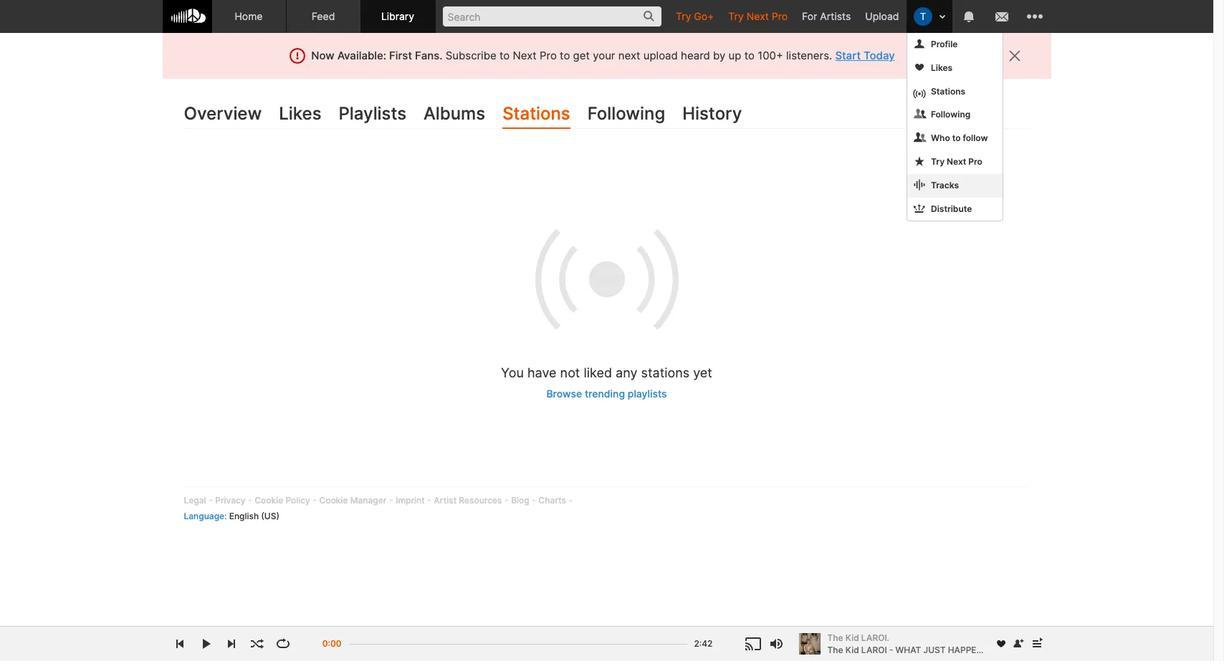 Task type: locate. For each thing, give the bounding box(es) containing it.
overview
[[184, 103, 262, 124]]

2 ⁃ from the left
[[248, 495, 252, 506]]

1 vertical spatial try next pro
[[931, 156, 982, 167]]

1 horizontal spatial following
[[931, 109, 970, 120]]

try next pro link up 100+
[[721, 0, 795, 32]]

try next pro down who to follow link
[[931, 156, 982, 167]]

next up 100+
[[747, 10, 769, 22]]

⁃ left "artist"
[[427, 495, 432, 506]]

who
[[931, 133, 950, 144]]

0 horizontal spatial cookie
[[255, 495, 283, 506]]

kid left laroi
[[846, 645, 859, 656]]

blog
[[511, 495, 530, 506]]

1 vertical spatial stations
[[503, 103, 570, 124]]

artist resources link
[[434, 495, 502, 506]]

1 horizontal spatial likes link
[[907, 56, 1003, 80]]

next down who to follow link
[[947, 156, 966, 167]]

laroi
[[862, 645, 887, 656]]

try go+ link
[[669, 0, 721, 32]]

following link down next
[[588, 100, 665, 129]]

language:
[[184, 511, 227, 522]]

profile link
[[907, 33, 1003, 56]]

2 horizontal spatial next
[[947, 156, 966, 167]]

1 horizontal spatial try next pro
[[931, 156, 982, 167]]

playlists link
[[339, 100, 406, 129]]

privacy link
[[215, 495, 246, 506]]

overview link
[[184, 100, 262, 129]]

0 horizontal spatial stations link
[[503, 100, 570, 129]]

imprint
[[396, 495, 425, 506]]

stations
[[931, 86, 965, 96], [503, 103, 570, 124]]

for artists link
[[795, 0, 858, 32]]

kid left laroi.
[[846, 633, 859, 643]]

likes link for overview
[[279, 100, 322, 129]]

what
[[896, 645, 921, 656]]

1 horizontal spatial pro
[[772, 10, 788, 22]]

2 vertical spatial next
[[947, 156, 966, 167]]

following link up "who to follow"
[[907, 104, 1003, 127]]

None search field
[[435, 0, 669, 32]]

0 horizontal spatial next
[[513, 49, 537, 62]]

cookie
[[255, 495, 283, 506], [319, 495, 348, 506]]

likes link down now
[[279, 100, 322, 129]]

likes link
[[907, 56, 1003, 80], [279, 100, 322, 129]]

1 vertical spatial the
[[828, 645, 843, 656]]

have
[[528, 366, 557, 381]]

0 vertical spatial likes link
[[907, 56, 1003, 80]]

1 vertical spatial next
[[513, 49, 537, 62]]

the kid laroi - what just happened link
[[828, 644, 995, 657]]

1 horizontal spatial try next pro link
[[907, 151, 1003, 174]]

try
[[676, 10, 691, 22], [729, 10, 744, 22], [931, 156, 945, 167]]

for
[[802, 10, 817, 22]]

⁃ left blog
[[504, 495, 509, 506]]

distribute link
[[907, 198, 1003, 221]]

⁃ right the "policy"
[[313, 495, 317, 506]]

cookie policy link
[[255, 495, 310, 506]]

progress bar
[[349, 637, 687, 661]]

likes link for profile
[[907, 56, 1003, 80]]

now available: first fans. subscribe to next pro to get your next upload heard by up to 100+ listeners. start today
[[311, 49, 895, 62]]

try next pro link
[[721, 0, 795, 32], [907, 151, 1003, 174]]

0 horizontal spatial likes link
[[279, 100, 322, 129]]

pro left get
[[540, 49, 557, 62]]

resources
[[459, 495, 502, 506]]

cookie left manager
[[319, 495, 348, 506]]

⁃ right blog
[[532, 495, 536, 506]]

first
[[389, 49, 412, 62]]

liked
[[584, 366, 612, 381]]

try down who
[[931, 156, 945, 167]]

next for try next pro link to the right
[[947, 156, 966, 167]]

now
[[311, 49, 335, 62]]

go+
[[694, 10, 714, 22]]

1 horizontal spatial likes
[[931, 62, 952, 73]]

privacy
[[215, 495, 246, 506]]

1 horizontal spatial next
[[747, 10, 769, 22]]

2 cookie from the left
[[319, 495, 348, 506]]

0 horizontal spatial stations
[[503, 103, 570, 124]]

for artists
[[802, 10, 851, 22]]

0 horizontal spatial likes
[[279, 103, 322, 124]]

0 vertical spatial try next pro
[[729, 10, 788, 22]]

0 horizontal spatial try next pro link
[[721, 0, 795, 32]]

1 horizontal spatial cookie
[[319, 495, 348, 506]]

following link
[[588, 100, 665, 129], [907, 104, 1003, 127]]

2 horizontal spatial pro
[[968, 156, 982, 167]]

following
[[588, 103, 665, 124], [931, 109, 970, 120]]

likes down now
[[279, 103, 322, 124]]

0 vertical spatial kid
[[846, 633, 859, 643]]

browse
[[547, 388, 582, 400]]

2 horizontal spatial try
[[931, 156, 945, 167]]

1 vertical spatial likes link
[[279, 100, 322, 129]]

imprint link
[[396, 495, 425, 506]]

library
[[381, 10, 414, 22]]

1 kid from the top
[[846, 633, 859, 643]]

blog link
[[511, 495, 530, 506]]

pro left 'for'
[[772, 10, 788, 22]]

0 vertical spatial stations
[[931, 86, 965, 96]]

try inside try go+ link
[[676, 10, 691, 22]]

to left get
[[560, 49, 570, 62]]

feed
[[312, 10, 335, 22]]

1 cookie from the left
[[255, 495, 283, 506]]

100+
[[758, 49, 783, 62]]

next up image
[[1028, 636, 1046, 653]]

stations
[[641, 366, 690, 381]]

1 vertical spatial try next pro link
[[907, 151, 1003, 174]]

profile
[[931, 39, 958, 49]]

try left go+
[[676, 10, 691, 22]]

0 horizontal spatial pro
[[540, 49, 557, 62]]

0 horizontal spatial try
[[676, 10, 691, 22]]

next down search search field
[[513, 49, 537, 62]]

⁃ up the english
[[248, 495, 252, 506]]

get
[[573, 49, 590, 62]]

next
[[747, 10, 769, 22], [513, 49, 537, 62], [947, 156, 966, 167]]

albums
[[424, 103, 485, 124]]

subscribe
[[446, 49, 497, 62]]

1 vertical spatial kid
[[846, 645, 859, 656]]

listeners.
[[786, 49, 832, 62]]

try next pro link down "who to follow"
[[907, 151, 1003, 174]]

start today link
[[835, 49, 895, 62]]

following down next
[[588, 103, 665, 124]]

your
[[593, 49, 615, 62]]

1 horizontal spatial try
[[729, 10, 744, 22]]

0 vertical spatial next
[[747, 10, 769, 22]]

2:42
[[694, 639, 713, 649]]

⁃ right charts "link"
[[569, 495, 573, 506]]

2 vertical spatial pro
[[968, 156, 982, 167]]

any
[[616, 366, 638, 381]]

start
[[835, 49, 861, 62]]

up
[[729, 49, 742, 62]]

2 the from the top
[[828, 645, 843, 656]]

likes link down "profile"
[[907, 56, 1003, 80]]

0 horizontal spatial try next pro
[[729, 10, 788, 22]]

likes for overview
[[279, 103, 322, 124]]

the
[[828, 633, 843, 643], [828, 645, 843, 656]]

0 vertical spatial the
[[828, 633, 843, 643]]

charts link
[[539, 495, 566, 506]]

pro
[[772, 10, 788, 22], [540, 49, 557, 62], [968, 156, 982, 167]]

⁃ left imprint
[[389, 495, 394, 506]]

try next pro up 100+
[[729, 10, 788, 22]]

you
[[501, 366, 524, 381]]

cookie up (us)
[[255, 495, 283, 506]]

pro for try next pro link to the right
[[968, 156, 982, 167]]

0 vertical spatial pro
[[772, 10, 788, 22]]

0 vertical spatial likes
[[931, 62, 952, 73]]

you have not liked any stations yet browse trending playlists
[[501, 366, 712, 400]]

to
[[500, 49, 510, 62], [560, 49, 570, 62], [745, 49, 755, 62], [952, 133, 961, 144]]

next
[[618, 49, 641, 62]]

pro down follow
[[968, 156, 982, 167]]

1 vertical spatial likes
[[279, 103, 322, 124]]

feed link
[[286, 0, 361, 33]]

playlists
[[339, 103, 406, 124]]

next for top try next pro link
[[747, 10, 769, 22]]

⁃ right legal
[[208, 495, 213, 506]]

1 horizontal spatial stations link
[[907, 80, 1003, 104]]

following up who to follow link
[[931, 109, 970, 120]]

try right go+
[[729, 10, 744, 22]]

1 horizontal spatial following link
[[907, 104, 1003, 127]]

to right up
[[745, 49, 755, 62]]

1 vertical spatial pro
[[540, 49, 557, 62]]

not
[[560, 366, 580, 381]]

likes down "profile"
[[931, 62, 952, 73]]



Task type: vqa. For each thing, say whether or not it's contained in the screenshot.
Soundcloud.Com/Tara-
no



Task type: describe. For each thing, give the bounding box(es) containing it.
cookie manager link
[[319, 495, 387, 506]]

8 ⁃ from the left
[[569, 495, 573, 506]]

6 ⁃ from the left
[[504, 495, 509, 506]]

try for try next pro link to the right
[[931, 156, 945, 167]]

try next pro for try next pro link to the right
[[931, 156, 982, 167]]

4 ⁃ from the left
[[389, 495, 394, 506]]

1 ⁃ from the left
[[208, 495, 213, 506]]

heard
[[681, 49, 710, 62]]

3 ⁃ from the left
[[313, 495, 317, 506]]

likes for profile
[[931, 62, 952, 73]]

the kid laroi. link
[[828, 632, 987, 644]]

the kid laroi. the kid laroi - what just happened
[[828, 633, 995, 656]]

fans.
[[415, 49, 443, 62]]

5 ⁃ from the left
[[427, 495, 432, 506]]

laroi.
[[862, 633, 890, 643]]

tracks
[[931, 180, 959, 191]]

who to follow
[[931, 133, 988, 144]]

home link
[[212, 0, 286, 33]]

upload
[[865, 10, 899, 22]]

try for try go+ link
[[676, 10, 691, 22]]

to right the subscribe
[[500, 49, 510, 62]]

artists
[[820, 10, 851, 22]]

charts
[[539, 495, 566, 506]]

yet
[[693, 366, 712, 381]]

0:00
[[322, 639, 342, 649]]

try next pro for top try next pro link
[[729, 10, 788, 22]]

who to follow link
[[907, 127, 1003, 151]]

available:
[[337, 49, 386, 62]]

history
[[683, 103, 742, 124]]

happened
[[948, 645, 995, 656]]

try for top try next pro link
[[729, 10, 744, 22]]

try go+
[[676, 10, 714, 22]]

0 horizontal spatial following link
[[588, 100, 665, 129]]

home
[[235, 10, 263, 22]]

(us)
[[261, 511, 280, 522]]

2 kid from the top
[[846, 645, 859, 656]]

artist
[[434, 495, 457, 506]]

pro for top try next pro link
[[772, 10, 788, 22]]

albums link
[[424, 100, 485, 129]]

upload
[[644, 49, 678, 62]]

tara schultz's avatar element
[[914, 7, 932, 26]]

playlists
[[628, 388, 667, 400]]

the kid laroi - what just happened element
[[799, 634, 820, 655]]

1 horizontal spatial stations
[[931, 86, 965, 96]]

0 horizontal spatial following
[[588, 103, 665, 124]]

legal link
[[184, 495, 206, 506]]

browse trending playlists link
[[547, 388, 667, 400]]

0 vertical spatial try next pro link
[[721, 0, 795, 32]]

history link
[[683, 100, 742, 129]]

today
[[864, 49, 895, 62]]

legal ⁃ privacy ⁃ cookie policy ⁃ cookie manager ⁃ imprint ⁃ artist resources ⁃ blog ⁃ charts ⁃ language: english (us)
[[184, 495, 573, 522]]

by
[[713, 49, 726, 62]]

english
[[229, 511, 259, 522]]

upload link
[[858, 0, 906, 32]]

tracks link
[[907, 174, 1003, 198]]

to right who
[[952, 133, 961, 144]]

Search search field
[[443, 6, 662, 27]]

manager
[[350, 495, 387, 506]]

legal
[[184, 495, 206, 506]]

policy
[[286, 495, 310, 506]]

just
[[924, 645, 946, 656]]

7 ⁃ from the left
[[532, 495, 536, 506]]

follow
[[963, 133, 988, 144]]

library link
[[361, 0, 435, 33]]

1 the from the top
[[828, 633, 843, 643]]

trending
[[585, 388, 625, 400]]

distribute
[[931, 203, 972, 214]]

-
[[889, 645, 893, 656]]



